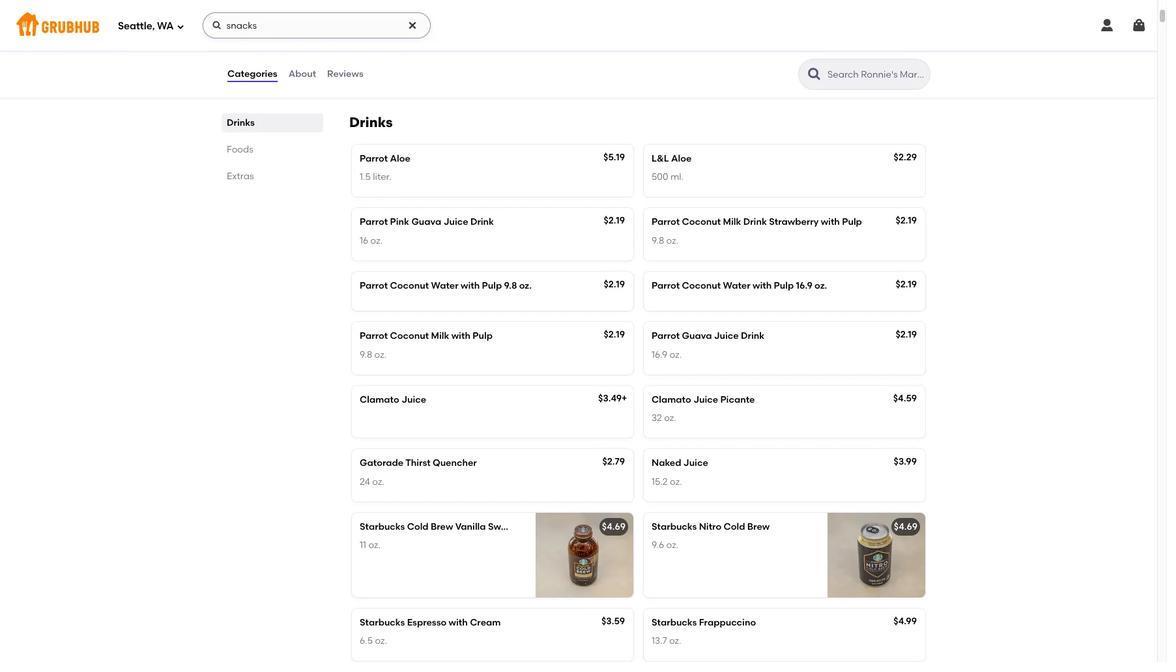 Task type: describe. For each thing, give the bounding box(es) containing it.
milk for with
[[431, 331, 449, 342]]

parrot aloe
[[360, 153, 410, 164]]

$4.69 for starbucks nitro cold brew
[[894, 521, 917, 532]]

juice for clamato juice picante
[[693, 394, 718, 405]]

2 cold from the left
[[724, 521, 745, 532]]

oz. for parrot coconut milk drink strawberry with pulp
[[666, 235, 678, 246]]

espresso
[[407, 617, 447, 628]]

32 oz.
[[652, 413, 676, 424]]

l&l aloe
[[652, 153, 692, 164]]

oz. for starbucks nitro cold brew
[[666, 540, 678, 551]]

pulp for parrot coconut water with pulp 16.9 oz.
[[774, 280, 794, 291]]

wa
[[157, 20, 174, 32]]

$3.59
[[601, 616, 625, 627]]

with for parrot coconut water with pulp 9.8 oz.
[[461, 280, 480, 291]]

$4.69 for starbucks cold brew vanilla sweet cream
[[602, 521, 626, 532]]

9.8 for parrot coconut milk with pulp
[[360, 349, 372, 360]]

1 horizontal spatial cream
[[518, 521, 548, 532]]

parrot coconut water with pulp 9.8 oz.
[[360, 280, 532, 291]]

9.8 oz. for parrot coconut milk drink strawberry with pulp
[[652, 235, 678, 246]]

15.2
[[652, 476, 668, 487]]

aloe for l&l aloe
[[671, 153, 692, 164]]

start group order button
[[227, 17, 319, 40]]

$3.99
[[894, 456, 917, 467]]

1 vertical spatial 16.9
[[652, 349, 667, 360]]

0 horizontal spatial svg image
[[407, 20, 417, 31]]

1 cold from the left
[[407, 521, 429, 532]]

pulp for parrot coconut milk with pulp
[[473, 331, 493, 342]]

32
[[652, 413, 662, 424]]

start group order
[[242, 23, 319, 34]]

starbucks nitro cold brew image
[[828, 513, 925, 598]]

500 ml.
[[652, 171, 684, 182]]

naked juice
[[652, 458, 708, 469]]

0 horizontal spatial cream
[[470, 617, 501, 628]]

11 oz.
[[360, 540, 381, 551]]

parrot for parrot coconut milk drink strawberry with pulp
[[652, 217, 680, 228]]

2 brew from the left
[[747, 521, 770, 532]]

$2.29
[[894, 152, 917, 163]]

15.2 oz.
[[652, 476, 682, 487]]

extras tab
[[227, 169, 318, 183]]

oz. for gatorade thirst quencher
[[372, 476, 384, 487]]

1 horizontal spatial drinks
[[349, 114, 393, 130]]

starbucks cold brew vanilla sweet cream
[[360, 521, 548, 532]]

9.6 oz.
[[652, 540, 678, 551]]

aloe for parrot aloe
[[390, 153, 410, 164]]

sweet
[[488, 521, 515, 532]]

starbucks for 13.7 oz.
[[652, 617, 697, 628]]

13.7
[[652, 636, 667, 647]]

6.5 oz.
[[360, 636, 387, 647]]

parrot pink guava juice drink
[[360, 217, 494, 228]]

gatorade
[[360, 458, 403, 469]]

drink for parrot coconut milk drink strawberry with pulp
[[743, 217, 767, 228]]

6.5
[[360, 636, 373, 647]]

2 horizontal spatial svg image
[[1131, 18, 1147, 33]]

0 vertical spatial 16.9
[[796, 280, 812, 291]]

1 horizontal spatial svg image
[[1099, 18, 1115, 33]]

starbucks cold brew vanilla sweet cream image
[[536, 513, 633, 598]]

9.8 oz. for parrot coconut milk with pulp
[[360, 349, 387, 360]]

$2.19 for parrot pink guava juice drink
[[604, 215, 625, 226]]

people icon image
[[227, 22, 240, 35]]

parrot for parrot coconut water with pulp 16.9 oz.
[[652, 280, 680, 291]]

water for 16.9
[[723, 280, 750, 291]]

$2.79
[[602, 456, 625, 467]]

9.8 for parrot coconut milk drink strawberry with pulp
[[652, 235, 664, 246]]

parrot for parrot coconut water with pulp 9.8 oz.
[[360, 280, 388, 291]]

24
[[360, 476, 370, 487]]

foods
[[227, 144, 253, 155]]

pink
[[390, 217, 409, 228]]

picante
[[720, 394, 755, 405]]

clamato for clamato juice
[[360, 394, 399, 405]]

nitro
[[699, 521, 721, 532]]

parrot coconut milk drink strawberry with pulp
[[652, 217, 862, 228]]

order
[[295, 23, 319, 34]]

$2.19 for parrot coconut milk drink strawberry with pulp
[[896, 215, 917, 226]]

clamato for clamato juice picante
[[652, 394, 691, 405]]

milk for drink
[[723, 217, 741, 228]]

juice for clamato juice
[[401, 394, 426, 405]]

main navigation navigation
[[0, 0, 1157, 51]]

$5.19
[[603, 152, 625, 163]]

drinks tab
[[227, 116, 318, 130]]

$4.59
[[893, 393, 917, 404]]

seattle,
[[118, 20, 155, 32]]

Search for food, convenience, alcohol... search field
[[202, 12, 430, 38]]

0 horizontal spatial guava
[[411, 217, 441, 228]]

$2.19 for parrot coconut milk with pulp
[[604, 329, 625, 340]]



Task type: vqa. For each thing, say whether or not it's contained in the screenshot.


Task type: locate. For each thing, give the bounding box(es) containing it.
search icon image
[[807, 66, 822, 82]]

1 horizontal spatial guava
[[682, 331, 712, 342]]

clamato up the 'gatorade'
[[360, 394, 399, 405]]

categories button
[[227, 51, 278, 98]]

parrot for parrot guava juice drink
[[652, 331, 680, 342]]

svg image right 'wa'
[[176, 22, 184, 30]]

aloe up ml.
[[671, 153, 692, 164]]

0 horizontal spatial 9.8 oz.
[[360, 349, 387, 360]]

parrot for parrot aloe
[[360, 153, 388, 164]]

1 vertical spatial 9.8 oz.
[[360, 349, 387, 360]]

juice right naked
[[683, 458, 708, 469]]

liter.
[[373, 171, 391, 182]]

thirst
[[405, 458, 430, 469]]

starbucks frappuccino
[[652, 617, 756, 628]]

$2.19 for parrot guava juice drink
[[896, 329, 917, 340]]

drinks up parrot aloe
[[349, 114, 393, 130]]

naked
[[652, 458, 681, 469]]

1 horizontal spatial water
[[723, 280, 750, 291]]

0 horizontal spatial brew
[[431, 521, 453, 532]]

0 vertical spatial guava
[[411, 217, 441, 228]]

extras
[[227, 171, 254, 182]]

juice up thirst
[[401, 394, 426, 405]]

strawberry
[[769, 217, 819, 228]]

cream right espresso
[[470, 617, 501, 628]]

9.6
[[652, 540, 664, 551]]

drinks up foods
[[227, 117, 255, 128]]

13.7 oz.
[[652, 636, 681, 647]]

juice left picante
[[693, 394, 718, 405]]

vanilla
[[455, 521, 486, 532]]

9.8 oz. down 500 ml.
[[652, 235, 678, 246]]

11
[[360, 540, 366, 551]]

16.9
[[796, 280, 812, 291], [652, 349, 667, 360]]

water for 9.8
[[431, 280, 459, 291]]

1 horizontal spatial clamato
[[652, 394, 691, 405]]

pulp
[[842, 217, 862, 228], [482, 280, 502, 291], [774, 280, 794, 291], [473, 331, 493, 342]]

parrot for parrot pink guava juice drink
[[360, 217, 388, 228]]

2 aloe from the left
[[671, 153, 692, 164]]

water up parrot guava juice drink
[[723, 280, 750, 291]]

milk left strawberry
[[723, 217, 741, 228]]

with
[[821, 217, 840, 228], [461, 280, 480, 291], [753, 280, 772, 291], [451, 331, 470, 342], [449, 617, 468, 628]]

parrot guava juice drink
[[652, 331, 764, 342]]

1 clamato from the left
[[360, 394, 399, 405]]

clamato up 32 oz.
[[652, 394, 691, 405]]

reviews button
[[327, 51, 364, 98]]

cold
[[407, 521, 429, 532], [724, 521, 745, 532]]

1 horizontal spatial milk
[[723, 217, 741, 228]]

16.9 down strawberry
[[796, 280, 812, 291]]

brew
[[431, 521, 453, 532], [747, 521, 770, 532]]

0 horizontal spatial aloe
[[390, 153, 410, 164]]

gatorade thirst quencher
[[360, 458, 477, 469]]

starbucks
[[360, 521, 405, 532], [652, 521, 697, 532], [360, 617, 405, 628], [652, 617, 697, 628]]

1.5
[[360, 171, 371, 182]]

2 water from the left
[[723, 280, 750, 291]]

oz. for starbucks cold brew vanilla sweet cream
[[368, 540, 381, 551]]

0 horizontal spatial drinks
[[227, 117, 255, 128]]

starbucks espresso with cream
[[360, 617, 501, 628]]

starbucks up 6.5 oz.
[[360, 617, 405, 628]]

with for parrot coconut water with pulp 16.9 oz.
[[753, 280, 772, 291]]

oz. for parrot coconut milk with pulp
[[374, 349, 387, 360]]

guava up clamato juice picante at bottom right
[[682, 331, 712, 342]]

1 horizontal spatial 9.8 oz.
[[652, 235, 678, 246]]

1 horizontal spatial aloe
[[671, 153, 692, 164]]

guava
[[411, 217, 441, 228], [682, 331, 712, 342]]

categories
[[227, 68, 277, 79]]

0 vertical spatial 9.8
[[652, 235, 664, 246]]

about
[[288, 68, 316, 79]]

$4.69 down $2.79
[[602, 521, 626, 532]]

milk
[[723, 217, 741, 228], [431, 331, 449, 342]]

juice down parrot coconut water with pulp 16.9 oz.
[[714, 331, 739, 342]]

starbucks nitro cold brew
[[652, 521, 770, 532]]

0 horizontal spatial 9.8
[[360, 349, 372, 360]]

drink for parrot guava juice drink
[[741, 331, 764, 342]]

juice
[[444, 217, 468, 228], [714, 331, 739, 342], [401, 394, 426, 405], [693, 394, 718, 405], [683, 458, 708, 469]]

1 vertical spatial cream
[[470, 617, 501, 628]]

9.8
[[652, 235, 664, 246], [504, 280, 517, 291], [360, 349, 372, 360]]

16 oz.
[[360, 235, 383, 246]]

drinks
[[349, 114, 393, 130], [227, 117, 255, 128]]

with for parrot coconut milk with pulp
[[451, 331, 470, 342]]

0 horizontal spatial water
[[431, 280, 459, 291]]

parrot for parrot coconut milk with pulp
[[360, 331, 388, 342]]

500
[[652, 171, 668, 182]]

1 horizontal spatial cold
[[724, 521, 745, 532]]

$2.19
[[604, 215, 625, 226], [896, 215, 917, 226], [604, 279, 625, 290], [896, 279, 917, 290], [604, 329, 625, 340], [896, 329, 917, 340]]

coconut
[[682, 217, 721, 228], [390, 280, 429, 291], [682, 280, 721, 291], [390, 331, 429, 342]]

pulp for parrot coconut water with pulp 9.8 oz.
[[482, 280, 502, 291]]

oz.
[[371, 235, 383, 246], [666, 235, 678, 246], [519, 280, 532, 291], [815, 280, 827, 291], [374, 349, 387, 360], [670, 349, 682, 360], [664, 413, 676, 424], [372, 476, 384, 487], [670, 476, 682, 487], [368, 540, 381, 551], [666, 540, 678, 551], [375, 636, 387, 647], [669, 636, 681, 647]]

aloe up liter.
[[390, 153, 410, 164]]

quencher
[[433, 458, 477, 469]]

cold left vanilla
[[407, 521, 429, 532]]

16.9 oz.
[[652, 349, 682, 360]]

starbucks up 11 oz.
[[360, 521, 405, 532]]

24 oz.
[[360, 476, 384, 487]]

$4.69 down $3.99
[[894, 521, 917, 532]]

0 horizontal spatial clamato
[[360, 394, 399, 405]]

coconut for parrot coconut water with pulp 9.8 oz.
[[390, 280, 429, 291]]

svg image left people icon
[[211, 20, 222, 31]]

9.8 oz. up the clamato juice
[[360, 349, 387, 360]]

coconut for parrot coconut milk with pulp
[[390, 331, 429, 342]]

9.8 oz.
[[652, 235, 678, 246], [360, 349, 387, 360]]

0 horizontal spatial milk
[[431, 331, 449, 342]]

coconut for parrot coconut milk drink strawberry with pulp
[[682, 217, 721, 228]]

$4.69
[[602, 521, 626, 532], [894, 521, 917, 532]]

1 aloe from the left
[[390, 153, 410, 164]]

cream right the sweet
[[518, 521, 548, 532]]

1 horizontal spatial $4.69
[[894, 521, 917, 532]]

0 horizontal spatial svg image
[[176, 22, 184, 30]]

2 clamato from the left
[[652, 394, 691, 405]]

brew left vanilla
[[431, 521, 453, 532]]

frappuccino
[[699, 617, 756, 628]]

$4.99
[[894, 616, 917, 627]]

1 vertical spatial 9.8
[[504, 280, 517, 291]]

16.9 down parrot guava juice drink
[[652, 349, 667, 360]]

oz. for starbucks frappuccino
[[669, 636, 681, 647]]

coconut down ml.
[[682, 217, 721, 228]]

cream
[[518, 521, 548, 532], [470, 617, 501, 628]]

ml.
[[670, 171, 684, 182]]

16
[[360, 235, 368, 246]]

clamato juice picante
[[652, 394, 755, 405]]

1 horizontal spatial brew
[[747, 521, 770, 532]]

0 vertical spatial 9.8 oz.
[[652, 235, 678, 246]]

aloe
[[390, 153, 410, 164], [671, 153, 692, 164]]

1.5 liter.
[[360, 171, 391, 182]]

1 horizontal spatial 9.8
[[504, 280, 517, 291]]

Search Ronnie's Market search field
[[826, 68, 926, 81]]

1 $4.69 from the left
[[602, 521, 626, 532]]

cold right nitro at the bottom of page
[[724, 521, 745, 532]]

starbucks up 9.6 oz.
[[652, 521, 697, 532]]

starbucks up 13.7 oz.
[[652, 617, 697, 628]]

clamato juice
[[360, 394, 426, 405]]

1 water from the left
[[431, 280, 459, 291]]

coconut up parrot coconut milk with pulp
[[390, 280, 429, 291]]

about button
[[288, 51, 317, 98]]

milk down parrot coconut water with pulp 9.8 oz.
[[431, 331, 449, 342]]

oz. for starbucks espresso with cream
[[375, 636, 387, 647]]

starbucks for 11 oz.
[[360, 521, 405, 532]]

oz. for naked juice
[[670, 476, 682, 487]]

brew right nitro at the bottom of page
[[747, 521, 770, 532]]

clamato
[[360, 394, 399, 405], [652, 394, 691, 405]]

starbucks for 6.5 oz.
[[360, 617, 405, 628]]

0 horizontal spatial cold
[[407, 521, 429, 532]]

drink
[[470, 217, 494, 228], [743, 217, 767, 228], [741, 331, 764, 342]]

oz. for clamato juice picante
[[664, 413, 676, 424]]

coconut down parrot coconut water with pulp 9.8 oz.
[[390, 331, 429, 342]]

+
[[622, 393, 627, 404]]

foods tab
[[227, 143, 318, 156]]

water up parrot coconut milk with pulp
[[431, 280, 459, 291]]

drinks inside tab
[[227, 117, 255, 128]]

parrot coconut water with pulp 16.9 oz.
[[652, 280, 827, 291]]

1 horizontal spatial 16.9
[[796, 280, 812, 291]]

start
[[242, 23, 264, 34]]

guava right the pink
[[411, 217, 441, 228]]

1 vertical spatial guava
[[682, 331, 712, 342]]

coconut for parrot coconut water with pulp 16.9 oz.
[[682, 280, 721, 291]]

reviews
[[327, 68, 363, 79]]

parrot coconut milk with pulp
[[360, 331, 493, 342]]

1 horizontal spatial svg image
[[211, 20, 222, 31]]

1 vertical spatial milk
[[431, 331, 449, 342]]

2 horizontal spatial 9.8
[[652, 235, 664, 246]]

svg image
[[211, 20, 222, 31], [176, 22, 184, 30]]

juice for naked juice
[[683, 458, 708, 469]]

seattle, wa
[[118, 20, 174, 32]]

coconut up parrot guava juice drink
[[682, 280, 721, 291]]

parrot
[[360, 153, 388, 164], [360, 217, 388, 228], [652, 217, 680, 228], [360, 280, 388, 291], [652, 280, 680, 291], [360, 331, 388, 342], [652, 331, 680, 342]]

group
[[266, 23, 293, 34]]

svg image
[[1099, 18, 1115, 33], [1131, 18, 1147, 33], [407, 20, 417, 31]]

$3.49
[[598, 393, 622, 404]]

$3.49 +
[[598, 393, 627, 404]]

0 horizontal spatial $4.69
[[602, 521, 626, 532]]

2 vertical spatial 9.8
[[360, 349, 372, 360]]

water
[[431, 280, 459, 291], [723, 280, 750, 291]]

0 vertical spatial cream
[[518, 521, 548, 532]]

0 horizontal spatial 16.9
[[652, 349, 667, 360]]

l&l
[[652, 153, 669, 164]]

juice right the pink
[[444, 217, 468, 228]]

oz. for parrot pink guava juice drink
[[371, 235, 383, 246]]

oz. for parrot guava juice drink
[[670, 349, 682, 360]]

1 brew from the left
[[431, 521, 453, 532]]

0 vertical spatial milk
[[723, 217, 741, 228]]

starbucks for 9.6 oz.
[[652, 521, 697, 532]]

2 $4.69 from the left
[[894, 521, 917, 532]]



